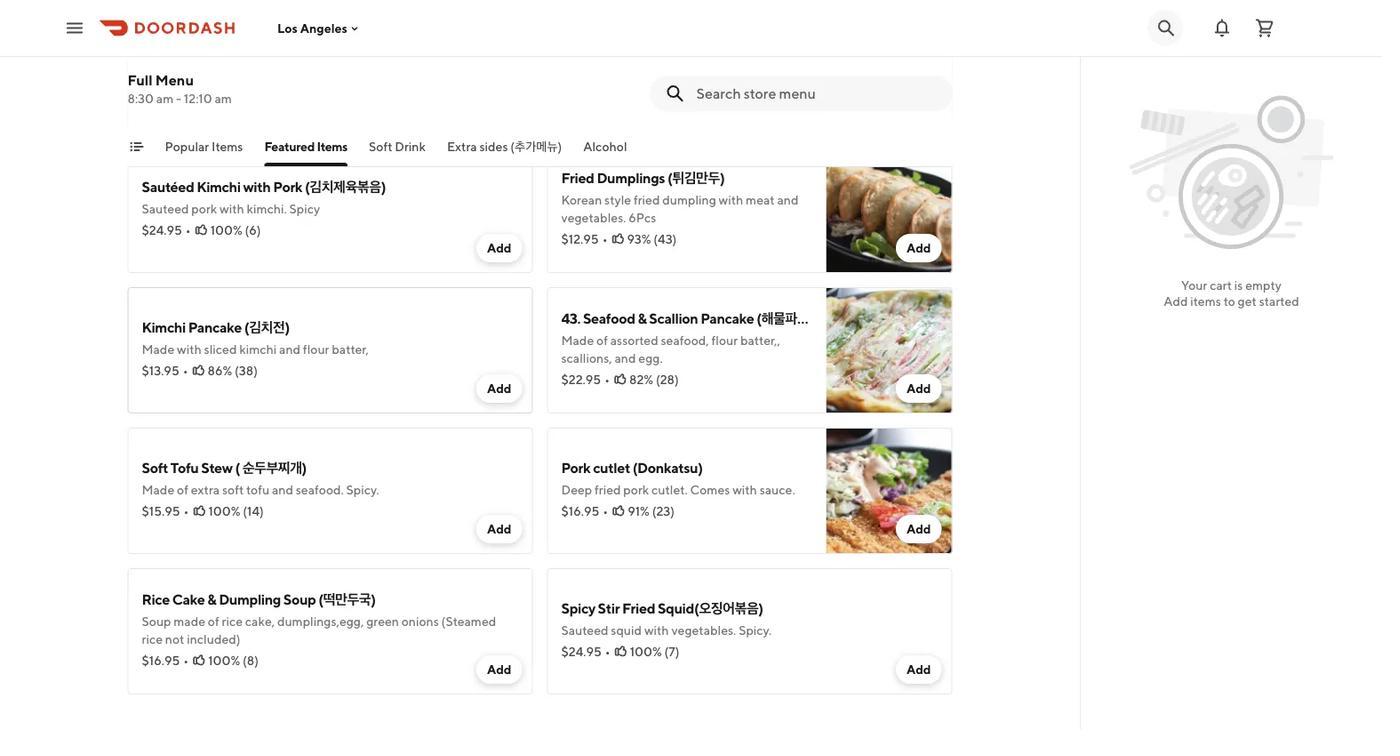 Task type: vqa. For each thing, say whether or not it's contained in the screenshot.


Task type: describe. For each thing, give the bounding box(es) containing it.
$12.95 •
[[562, 232, 608, 246]]

2 am from the left
[[215, 91, 232, 106]]

items
[[1191, 294, 1222, 309]]

noodles
[[822, 52, 867, 67]]

soft drink button
[[369, 138, 426, 166]]

with inside kimchi pancake (김치전) made with sliced kimchi and flour batter,
[[177, 342, 202, 357]]

with inside the pork cutlet (donkatsu) deep fried pork cutlet. comes with sauce.
[[733, 482, 758, 497]]

of inside the 43. seafood & scallion pancake (해물파전) made of assorted seafood, flour batter,, scallions, and egg.
[[597, 333, 608, 348]]

$16.95 for pork
[[562, 504, 600, 518]]

93%
[[627, 232, 651, 246]]

open menu image
[[64, 17, 85, 39]]

assorted
[[142, 38, 198, 55]]

fried inside spicy stir fried squid(오징어볶음) sauteed squid with vegetables. spicy.
[[623, 600, 655, 617]]

flour inside kimchi pancake (김치전) made with sliced kimchi and flour batter,
[[303, 342, 329, 357]]

cutlet.
[[652, 482, 688, 497]]

100% for fried
[[630, 644, 662, 659]]

(38)
[[235, 363, 258, 378]]

-
[[176, 91, 181, 106]]

12:10
[[184, 91, 212, 106]]

items for popular items
[[212, 139, 243, 154]]

soup inside assorted beef soup (섞어탕) ox bone soup with tendon, and brisket.
[[233, 38, 265, 55]]

los angeles
[[277, 21, 348, 35]]

brisket.
[[320, 61, 361, 76]]

43. seafood & scallion pancake (해물파전) image
[[827, 287, 953, 414]]

seafood
[[583, 310, 636, 327]]

your
[[1182, 278, 1208, 293]]

made inside soft tofu stew ( 순두부찌개) made of extra soft tofu and seafood. spicy.
[[142, 482, 175, 497]]

show menu categories image
[[129, 140, 144, 154]]

$24.95 for sautéed
[[142, 223, 182, 237]]

and inside kimchi pancake (김치전) made with sliced kimchi and flour batter,
[[279, 342, 301, 357]]

• for pancake
[[183, 363, 188, 378]]

• for seafood
[[605, 372, 610, 387]]

spicy. inside spicy stir fried squid(오징어볶음) sauteed squid with vegetables. spicy.
[[739, 623, 772, 638]]

(
[[235, 459, 240, 476]]

91% (23)
[[628, 504, 675, 518]]

• for cake
[[183, 653, 189, 668]]

popular items
[[165, 139, 243, 154]]

sauce.
[[760, 482, 796, 497]]

• for dumplings
[[603, 232, 608, 246]]

angeles
[[300, 21, 348, 35]]

$17.95
[[142, 82, 178, 97]]

style
[[605, 193, 631, 207]]

$13.95 •
[[142, 363, 188, 378]]

soft tofu stew ( 순두부찌개) made of extra soft tofu and seafood. spicy.
[[142, 459, 379, 497]]

(추가메뉴)
[[511, 139, 562, 154]]

fried inside fried dumplings (튀김만두) korean style fried dumpling with meat and vegetables. 6pcs
[[634, 193, 660, 207]]

neck
[[590, 52, 618, 67]]

pork cutlet (donkatsu) image
[[827, 428, 953, 554]]

add inside pork neck bone casserole with vegetables and noodles (medium size for 2 people) 75% (8) add
[[907, 100, 932, 115]]

$16.95 for rice
[[142, 653, 180, 668]]

bone inside pork neck bone casserole with vegetables and noodles (medium size for 2 people) 75% (8) add
[[620, 52, 649, 67]]

spicy inside the sautéed kimchi with pork (김치제육볶음) sauteed  pork with kimchi. spicy
[[289, 201, 320, 216]]

tofu
[[246, 482, 270, 497]]

(23) for (donkatsu)
[[652, 504, 675, 518]]

alcohol button
[[584, 138, 627, 166]]

(steamed
[[442, 614, 496, 629]]

flour inside the 43. seafood & scallion pancake (해물파전) made of assorted seafood, flour batter,, scallions, and egg.
[[712, 333, 738, 348]]

(28)
[[656, 372, 679, 387]]

• for kimchi
[[186, 223, 191, 237]]

kimchi inside the sautéed kimchi with pork (김치제육볶음) sauteed  pork with kimchi. spicy
[[197, 178, 241, 195]]

43.
[[562, 310, 581, 327]]

extra
[[447, 139, 477, 154]]

dumpling
[[663, 193, 717, 207]]

spicy inside spicy stir fried squid(오징어볶음) sauteed squid with vegetables. spicy.
[[562, 600, 596, 617]]

82% (28)
[[630, 372, 679, 387]]

100% for stew
[[208, 504, 241, 518]]

soft for drink
[[369, 139, 393, 154]]

people)
[[613, 70, 657, 84]]

menu
[[155, 72, 194, 88]]

tendon,
[[250, 61, 293, 76]]

vegetables. inside fried dumplings (튀김만두) korean style fried dumpling with meat and vegetables. 6pcs
[[562, 210, 626, 225]]

spicy. inside soft tofu stew ( 순두부찌개) made of extra soft tofu and seafood. spicy.
[[346, 482, 379, 497]]

& for scallion
[[638, 310, 647, 327]]

pork inside the sautéed kimchi with pork (김치제육볶음) sauteed  pork with kimchi. spicy
[[192, 201, 217, 216]]

91%
[[628, 504, 650, 518]]

fried dumplings (튀김만두) image
[[827, 147, 953, 273]]

fried inside the pork cutlet (donkatsu) deep fried pork cutlet. comes with sauce.
[[595, 482, 621, 497]]

deep
[[562, 482, 592, 497]]

soup
[[193, 61, 220, 76]]

93% (43)
[[627, 232, 677, 246]]

squid
[[611, 623, 642, 638]]

0 horizontal spatial soup
[[142, 614, 171, 629]]

featured items
[[264, 139, 348, 154]]

spicy stir fried squid(오징어볶음) sauteed squid with vegetables. spicy.
[[562, 600, 772, 638]]

1 am from the left
[[156, 91, 174, 106]]

$24.95 for spicy
[[562, 644, 602, 659]]

for
[[586, 70, 601, 84]]

sautéed kimchi with pork (김치제육볶음) sauteed  pork with kimchi. spicy
[[142, 178, 386, 216]]

pancake inside the 43. seafood & scallion pancake (해물파전) made of assorted seafood, flour batter,, scallions, and egg.
[[701, 310, 755, 327]]

86% (23)
[[206, 82, 256, 97]]

pork for neck
[[562, 52, 588, 67]]

100% (6)
[[210, 223, 261, 237]]

of inside soft tofu stew ( 순두부찌개) made of extra soft tofu and seafood. spicy.
[[177, 482, 188, 497]]

kimchi
[[239, 342, 277, 357]]

vegetables. inside spicy stir fried squid(오징어볶음) sauteed squid with vegetables. spicy.
[[672, 623, 737, 638]]

(14)
[[243, 504, 264, 518]]

kimchi inside kimchi pancake (김치전) made with sliced kimchi and flour batter,
[[142, 319, 186, 336]]

full
[[128, 72, 153, 88]]

(23) for soup
[[233, 82, 256, 97]]

$22.95
[[562, 372, 601, 387]]

(섞어탕)
[[268, 38, 313, 55]]

with inside spicy stir fried squid(오징어볶음) sauteed squid with vegetables. spicy.
[[645, 623, 669, 638]]

(해물파전)
[[757, 310, 814, 327]]

(donkatsu)
[[633, 459, 703, 476]]

bone inside assorted beef soup (섞어탕) ox bone soup with tendon, and brisket.
[[161, 61, 190, 76]]

and inside assorted beef soup (섞어탕) ox bone soup with tendon, and brisket.
[[296, 61, 317, 76]]

beef
[[201, 38, 230, 55]]

stir
[[598, 600, 620, 617]]

batter,
[[332, 342, 369, 357]]

(떡만두국)
[[319, 591, 376, 608]]

soft for tofu
[[142, 459, 168, 476]]

extra sides (추가메뉴)
[[447, 139, 562, 154]]

los
[[277, 21, 298, 35]]

empty
[[1246, 278, 1282, 293]]

size
[[562, 70, 583, 84]]

made
[[174, 614, 205, 629]]

순두부찌개)
[[242, 459, 307, 476]]

stew
[[201, 459, 233, 476]]

$24.95 • for spicy
[[562, 644, 611, 659]]

sauteed inside the sautéed kimchi with pork (김치제육볶음) sauteed  pork with kimchi. spicy
[[142, 201, 189, 216]]

86% (38)
[[208, 363, 258, 378]]

sauteed inside spicy stir fried squid(오징어볶음) sauteed squid with vegetables. spicy.
[[562, 623, 609, 638]]

• for beef
[[181, 82, 187, 97]]

batter,,
[[741, 333, 781, 348]]

(튀김만두)
[[668, 169, 725, 186]]



Task type: locate. For each thing, give the bounding box(es) containing it.
fried down cutlet
[[595, 482, 621, 497]]

of down seafood
[[597, 333, 608, 348]]

100% (8)
[[208, 653, 259, 668]]

rice cake & dumpling soup (떡만두국) soup made of rice cake, dumplings,egg, green onions (steamed rice not included)
[[142, 591, 496, 646]]

soft inside button
[[369, 139, 393, 154]]

spicy. right seafood.
[[346, 482, 379, 497]]

&
[[638, 310, 647, 327], [207, 591, 216, 608]]

0 vertical spatial sauteed
[[142, 201, 189, 216]]

1 vertical spatial soft
[[142, 459, 168, 476]]

$24.95 • down the sautéed
[[142, 223, 191, 237]]

2
[[604, 70, 611, 84]]

8:30
[[128, 91, 154, 106]]

$16.95 • for pork
[[562, 504, 608, 518]]

0 horizontal spatial $24.95
[[142, 223, 182, 237]]

1 horizontal spatial am
[[215, 91, 232, 106]]

assorted beef soup (섞어탕) ox bone soup with tendon, and brisket.
[[142, 38, 361, 76]]

bone
[[620, 52, 649, 67], [161, 61, 190, 76]]

notification bell image
[[1212, 17, 1233, 39]]

86% for pancake
[[208, 363, 232, 378]]

with left meat
[[719, 193, 744, 207]]

0 vertical spatial $24.95
[[142, 223, 182, 237]]

ox
[[142, 61, 159, 76]]

spicy left stir
[[562, 600, 596, 617]]

1 vertical spatial vegetables.
[[672, 623, 737, 638]]

with up 86% (23)
[[223, 61, 247, 76]]

100% for with
[[210, 223, 243, 237]]

1 items from the left
[[212, 139, 243, 154]]

onions
[[402, 614, 439, 629]]

pancake up batter,, on the top right
[[701, 310, 755, 327]]

2 vertical spatial pork
[[562, 459, 591, 476]]

items up (김치제육볶음)
[[317, 139, 348, 154]]

not
[[165, 632, 184, 646]]

0 vertical spatial $24.95 •
[[142, 223, 191, 237]]

am left - at the left top of the page
[[156, 91, 174, 106]]

pork
[[192, 201, 217, 216], [624, 482, 649, 497]]

pork up 91%
[[624, 482, 649, 497]]

& for dumpling
[[207, 591, 216, 608]]

and down '(김치전)'
[[279, 342, 301, 357]]

with up the kimchi.
[[243, 178, 271, 195]]

0 horizontal spatial $24.95 •
[[142, 223, 191, 237]]

comes
[[691, 482, 730, 497]]

add
[[907, 100, 932, 115], [487, 241, 512, 255], [907, 241, 932, 255], [1164, 294, 1189, 309], [487, 381, 512, 396], [907, 381, 932, 396], [487, 522, 512, 536], [907, 522, 932, 536], [487, 662, 512, 677], [907, 662, 932, 677]]

made up the "$13.95"
[[142, 342, 175, 357]]

1 horizontal spatial pork
[[624, 482, 649, 497]]

pork inside the pork cutlet (donkatsu) deep fried pork cutlet. comes with sauce.
[[562, 459, 591, 476]]

1 vertical spatial (23)
[[652, 504, 675, 518]]

1 horizontal spatial spicy.
[[739, 623, 772, 638]]

2 vertical spatial of
[[208, 614, 219, 629]]

your cart is empty add items to get started
[[1164, 278, 1300, 309]]

am
[[156, 91, 174, 106], [215, 91, 232, 106]]

soup up dumplings,egg,
[[284, 591, 316, 608]]

& right cake at left bottom
[[207, 591, 216, 608]]

100% down soft
[[208, 504, 241, 518]]

soup up tendon, in the top left of the page
[[233, 38, 265, 55]]

soft left drink
[[369, 139, 393, 154]]

1 vertical spatial of
[[177, 482, 188, 497]]

and
[[798, 52, 820, 67], [296, 61, 317, 76], [778, 193, 799, 207], [279, 342, 301, 357], [615, 351, 636, 365], [272, 482, 293, 497]]

with right casserole
[[707, 52, 731, 67]]

and up item search search box
[[798, 52, 820, 67]]

0 vertical spatial vegetables.
[[562, 210, 626, 225]]

$16.95
[[562, 504, 600, 518], [142, 653, 180, 668]]

spicy right the kimchi.
[[289, 201, 320, 216]]

tofu
[[171, 459, 199, 476]]

seafood,
[[661, 333, 709, 348]]

and inside fried dumplings (튀김만두) korean style fried dumpling with meat and vegetables. 6pcs
[[778, 193, 799, 207]]

soft inside soft tofu stew ( 순두부찌개) made of extra soft tofu and seafood. spicy.
[[142, 459, 168, 476]]

flour left batter,, on the top right
[[712, 333, 738, 348]]

$16.95 • down not at the left of the page
[[142, 653, 189, 668]]

of down tofu at the bottom of page
[[177, 482, 188, 497]]

1 horizontal spatial pancake
[[701, 310, 755, 327]]

100% left (6)
[[210, 223, 243, 237]]

cake
[[172, 591, 205, 608]]

& inside the rice cake & dumpling soup (떡만두국) soup made of rice cake, dumplings,egg, green onions (steamed rice not included)
[[207, 591, 216, 608]]

pancake inside kimchi pancake (김치전) made with sliced kimchi and flour batter,
[[188, 319, 242, 336]]

0 horizontal spatial am
[[156, 91, 174, 106]]

pork up deep
[[562, 459, 591, 476]]

kimchi down popular items button
[[197, 178, 241, 195]]

items inside button
[[212, 139, 243, 154]]

1 vertical spatial $16.95 •
[[142, 653, 189, 668]]

& inside the 43. seafood & scallion pancake (해물파전) made of assorted seafood, flour batter,, scallions, and egg.
[[638, 310, 647, 327]]

1 vertical spatial fried
[[595, 482, 621, 497]]

add button
[[896, 93, 942, 122], [477, 234, 522, 262], [896, 234, 942, 262], [477, 374, 522, 403], [896, 374, 942, 403], [477, 515, 522, 543], [896, 515, 942, 543], [477, 655, 522, 684], [896, 655, 942, 684]]

0 vertical spatial &
[[638, 310, 647, 327]]

(6)
[[245, 223, 261, 237]]

1 vertical spatial pork
[[624, 482, 649, 497]]

0 vertical spatial $16.95 •
[[562, 504, 608, 518]]

and inside soft tofu stew ( 순두부찌개) made of extra soft tofu and seafood. spicy.
[[272, 482, 293, 497]]

$24.95
[[142, 223, 182, 237], [562, 644, 602, 659]]

• for tofu
[[184, 504, 189, 518]]

1 horizontal spatial kimchi
[[197, 178, 241, 195]]

0 vertical spatial $16.95
[[562, 504, 600, 518]]

made inside the 43. seafood & scallion pancake (해물파전) made of assorted seafood, flour batter,, scallions, and egg.
[[562, 333, 594, 348]]

of inside the rice cake & dumpling soup (떡만두국) soup made of rice cake, dumplings,egg, green onions (steamed rice not included)
[[208, 614, 219, 629]]

1 vertical spatial $16.95
[[142, 653, 180, 668]]

pork inside the pork cutlet (donkatsu) deep fried pork cutlet. comes with sauce.
[[624, 482, 649, 497]]

0 vertical spatial 86%
[[206, 82, 231, 97]]

bone up people)
[[620, 52, 649, 67]]

1 horizontal spatial spicy
[[562, 600, 596, 617]]

sliced
[[204, 342, 237, 357]]

0 horizontal spatial fried
[[562, 169, 595, 186]]

2 items from the left
[[317, 139, 348, 154]]

fried up '6pcs'
[[634, 193, 660, 207]]

pork up the kimchi.
[[273, 178, 302, 195]]

1 horizontal spatial fried
[[634, 193, 660, 207]]

with left sliced
[[177, 342, 202, 357]]

0 horizontal spatial $16.95 •
[[142, 653, 189, 668]]

soft left tofu at the bottom of page
[[142, 459, 168, 476]]

1 vertical spatial sauteed
[[562, 623, 609, 638]]

$16.95 • down deep
[[562, 504, 608, 518]]

1 horizontal spatial fried
[[623, 600, 655, 617]]

vegetables. down korean
[[562, 210, 626, 225]]

1 horizontal spatial $16.95 •
[[562, 504, 608, 518]]

86%
[[206, 82, 231, 97], [208, 363, 232, 378]]

0 items, open order cart image
[[1255, 17, 1276, 39]]

1 vertical spatial $24.95 •
[[562, 644, 611, 659]]

items for featured items
[[317, 139, 348, 154]]

$16.95 down deep
[[562, 504, 600, 518]]

86% for beef
[[206, 82, 231, 97]]

get
[[1238, 294, 1257, 309]]

0 horizontal spatial flour
[[303, 342, 329, 357]]

• for stir
[[605, 644, 611, 659]]

(8) down cake,
[[243, 653, 259, 668]]

1 vertical spatial spicy.
[[739, 623, 772, 638]]

soft
[[222, 482, 244, 497]]

1 horizontal spatial items
[[317, 139, 348, 154]]

1 horizontal spatial (8)
[[657, 91, 673, 106]]

$24.95 down stir
[[562, 644, 602, 659]]

rice
[[142, 591, 170, 608]]

0 vertical spatial (23)
[[233, 82, 256, 97]]

1 horizontal spatial vegetables.
[[672, 623, 737, 638]]

0 horizontal spatial &
[[207, 591, 216, 608]]

& up assorted
[[638, 310, 647, 327]]

(김치제육볶음)
[[305, 178, 386, 195]]

popular items button
[[165, 138, 243, 166]]

assorted
[[611, 333, 659, 348]]

assorted beef soup (섞어탕) image
[[407, 6, 533, 133]]

pancake up sliced
[[188, 319, 242, 336]]

1 horizontal spatial &
[[638, 310, 647, 327]]

with up 100% (6)
[[220, 201, 244, 216]]

fried dumplings (튀김만두) korean style fried dumpling with meat and vegetables. 6pcs
[[562, 169, 799, 225]]

kimchi up $13.95 •
[[142, 319, 186, 336]]

included)
[[187, 632, 241, 646]]

with left sauce.
[[733, 482, 758, 497]]

and down (섞어탕)
[[296, 61, 317, 76]]

0 horizontal spatial soft
[[142, 459, 168, 476]]

to
[[1224, 294, 1236, 309]]

1 vertical spatial 86%
[[208, 363, 232, 378]]

fried inside fried dumplings (튀김만두) korean style fried dumpling with meat and vegetables. 6pcs
[[562, 169, 595, 186]]

pork for cutlet
[[562, 459, 591, 476]]

2 vertical spatial soup
[[142, 614, 171, 629]]

0 horizontal spatial of
[[177, 482, 188, 497]]

casserole
[[652, 52, 704, 67]]

made inside kimchi pancake (김치전) made with sliced kimchi and flour batter,
[[142, 342, 175, 357]]

scallions,
[[562, 351, 612, 365]]

pancake
[[701, 310, 755, 327], [188, 319, 242, 336]]

1 vertical spatial &
[[207, 591, 216, 608]]

1 vertical spatial rice
[[142, 632, 163, 646]]

kimchi pancake (김치전) made with sliced kimchi and flour batter,
[[142, 319, 369, 357]]

0 horizontal spatial rice
[[142, 632, 163, 646]]

0 horizontal spatial fried
[[595, 482, 621, 497]]

2 horizontal spatial soup
[[284, 591, 316, 608]]

(23) down cutlet.
[[652, 504, 675, 518]]

extra sides (추가메뉴) button
[[447, 138, 562, 166]]

0 vertical spatial pork
[[562, 52, 588, 67]]

squid(오징어볶음)
[[658, 600, 764, 617]]

$15.95 •
[[142, 504, 189, 518]]

0 vertical spatial of
[[597, 333, 608, 348]]

dumplings
[[597, 169, 665, 186]]

rice left not at the left of the page
[[142, 632, 163, 646]]

100% for &
[[208, 653, 240, 668]]

1 horizontal spatial $24.95 •
[[562, 644, 611, 659]]

0 vertical spatial spicy.
[[346, 482, 379, 497]]

meat
[[746, 193, 775, 207]]

2 horizontal spatial of
[[597, 333, 608, 348]]

with
[[707, 52, 731, 67], [223, 61, 247, 76], [243, 178, 271, 195], [719, 193, 744, 207], [220, 201, 244, 216], [177, 342, 202, 357], [733, 482, 758, 497], [645, 623, 669, 638]]

green
[[366, 614, 399, 629]]

am right 12:10
[[215, 91, 232, 106]]

0 horizontal spatial (23)
[[233, 82, 256, 97]]

sides
[[480, 139, 508, 154]]

0 horizontal spatial $16.95
[[142, 653, 180, 668]]

pork up 100% (6)
[[192, 201, 217, 216]]

6pcs
[[629, 210, 657, 225]]

0 vertical spatial spicy
[[289, 201, 320, 216]]

$16.95 down not at the left of the page
[[142, 653, 180, 668]]

1 vertical spatial fried
[[623, 600, 655, 617]]

made up '$15.95'
[[142, 482, 175, 497]]

and down assorted
[[615, 351, 636, 365]]

$24.95 • for sautéed
[[142, 223, 191, 237]]

featured
[[264, 139, 315, 154]]

pork
[[562, 52, 588, 67], [273, 178, 302, 195], [562, 459, 591, 476]]

dumplings,egg,
[[277, 614, 364, 629]]

pork inside pork neck bone casserole with vegetables and noodles (medium size for 2 people) 75% (8) add
[[562, 52, 588, 67]]

seafood.
[[296, 482, 344, 497]]

fried up korean
[[562, 169, 595, 186]]

1 horizontal spatial sauteed
[[562, 623, 609, 638]]

82%
[[630, 372, 654, 387]]

1 horizontal spatial of
[[208, 614, 219, 629]]

cake,
[[245, 614, 275, 629]]

add inside 'your cart is empty add items to get started'
[[1164, 294, 1189, 309]]

$17.95 •
[[142, 82, 187, 97]]

egg.
[[639, 351, 663, 365]]

0 horizontal spatial sauteed
[[142, 201, 189, 216]]

rice up 'included)'
[[222, 614, 243, 629]]

0 vertical spatial fried
[[634, 193, 660, 207]]

with up 100% (7)
[[645, 623, 669, 638]]

and inside the 43. seafood & scallion pancake (해물파전) made of assorted seafood, flour batter,, scallions, and egg.
[[615, 351, 636, 365]]

spicy. down squid(오징어볶음)
[[739, 623, 772, 638]]

1 vertical spatial kimchi
[[142, 319, 186, 336]]

1 horizontal spatial rice
[[222, 614, 243, 629]]

1 vertical spatial $24.95
[[562, 644, 602, 659]]

made up scallions,
[[562, 333, 594, 348]]

(23) down assorted beef soup (섞어탕) ox bone soup with tendon, and brisket.
[[233, 82, 256, 97]]

pork up size
[[562, 52, 588, 67]]

sauteed down the sautéed
[[142, 201, 189, 216]]

100% (14)
[[208, 504, 264, 518]]

(8) inside pork neck bone casserole with vegetables and noodles (medium size for 2 people) 75% (8) add
[[657, 91, 673, 106]]

(김치전)
[[244, 319, 290, 336]]

1 vertical spatial pork
[[273, 178, 302, 195]]

1 horizontal spatial bone
[[620, 52, 649, 67]]

and right meat
[[778, 193, 799, 207]]

(23)
[[233, 82, 256, 97], [652, 504, 675, 518]]

sautéed
[[142, 178, 194, 195]]

0 horizontal spatial spicy
[[289, 201, 320, 216]]

with inside pork neck bone casserole with vegetables and noodles (medium size for 2 people) 75% (8) add
[[707, 52, 731, 67]]

0 horizontal spatial (8)
[[243, 653, 259, 668]]

pork neck bone casserole with vegetables and noodles (medium size for 2 people) 75% (8) add
[[562, 52, 932, 115]]

• for cutlet
[[603, 504, 608, 518]]

full menu 8:30 am - 12:10 am
[[128, 72, 232, 106]]

1 vertical spatial spicy
[[562, 600, 596, 617]]

fried up squid
[[623, 600, 655, 617]]

cart
[[1210, 278, 1233, 293]]

soft
[[369, 139, 393, 154], [142, 459, 168, 476]]

0 vertical spatial rice
[[222, 614, 243, 629]]

86% down the soup
[[206, 82, 231, 97]]

started
[[1260, 294, 1300, 309]]

1 horizontal spatial soup
[[233, 38, 265, 55]]

with inside fried dumplings (튀김만두) korean style fried dumpling with meat and vegetables. 6pcs
[[719, 193, 744, 207]]

$16.95 • for rice
[[142, 653, 189, 668]]

and down 순두부찌개)
[[272, 482, 293, 497]]

0 horizontal spatial pancake
[[188, 319, 242, 336]]

scallion
[[649, 310, 698, 327]]

1 horizontal spatial (23)
[[652, 504, 675, 518]]

100% down 'included)'
[[208, 653, 240, 668]]

1 horizontal spatial flour
[[712, 333, 738, 348]]

(8) right 75%
[[657, 91, 673, 106]]

with inside assorted beef soup (섞어탕) ox bone soup with tendon, and brisket.
[[223, 61, 247, 76]]

and inside pork neck bone casserole with vegetables and noodles (medium size for 2 people) 75% (8) add
[[798, 52, 820, 67]]

86% down sliced
[[208, 363, 232, 378]]

0 vertical spatial kimchi
[[197, 178, 241, 195]]

flour left batter,
[[303, 342, 329, 357]]

soup down rice
[[142, 614, 171, 629]]

0 vertical spatial soup
[[233, 38, 265, 55]]

Item Search search field
[[697, 84, 939, 103]]

0 horizontal spatial kimchi
[[142, 319, 186, 336]]

bone down assorted
[[161, 61, 190, 76]]

$24.95 down the sautéed
[[142, 223, 182, 237]]

1 horizontal spatial $16.95
[[562, 504, 600, 518]]

1 horizontal spatial $24.95
[[562, 644, 602, 659]]

0 horizontal spatial vegetables.
[[562, 210, 626, 225]]

1 vertical spatial soup
[[284, 591, 316, 608]]

$16.95 •
[[562, 504, 608, 518], [142, 653, 189, 668]]

made
[[562, 333, 594, 348], [142, 342, 175, 357], [142, 482, 175, 497]]

pork inside the sautéed kimchi with pork (김치제육볶음) sauteed  pork with kimchi. spicy
[[273, 178, 302, 195]]

0 horizontal spatial pork
[[192, 201, 217, 216]]

dumpling
[[219, 591, 281, 608]]

1 horizontal spatial soft
[[369, 139, 393, 154]]

0 horizontal spatial bone
[[161, 61, 190, 76]]

of up 'included)'
[[208, 614, 219, 629]]

0 vertical spatial soft
[[369, 139, 393, 154]]

0 horizontal spatial spicy.
[[346, 482, 379, 497]]

0 horizontal spatial items
[[212, 139, 243, 154]]

of
[[597, 333, 608, 348], [177, 482, 188, 497], [208, 614, 219, 629]]

0 vertical spatial pork
[[192, 201, 217, 216]]

$24.95 • down stir
[[562, 644, 611, 659]]

vegetables. down squid(오징어볶음)
[[672, 623, 737, 638]]

sauteed down stir
[[562, 623, 609, 638]]

100% (7)
[[630, 644, 680, 659]]

100% left (7)
[[630, 644, 662, 659]]

0 vertical spatial (8)
[[657, 91, 673, 106]]

items right popular
[[212, 139, 243, 154]]

(7)
[[665, 644, 680, 659]]

0 vertical spatial fried
[[562, 169, 595, 186]]

los angeles button
[[277, 21, 362, 35]]

1 vertical spatial (8)
[[243, 653, 259, 668]]



